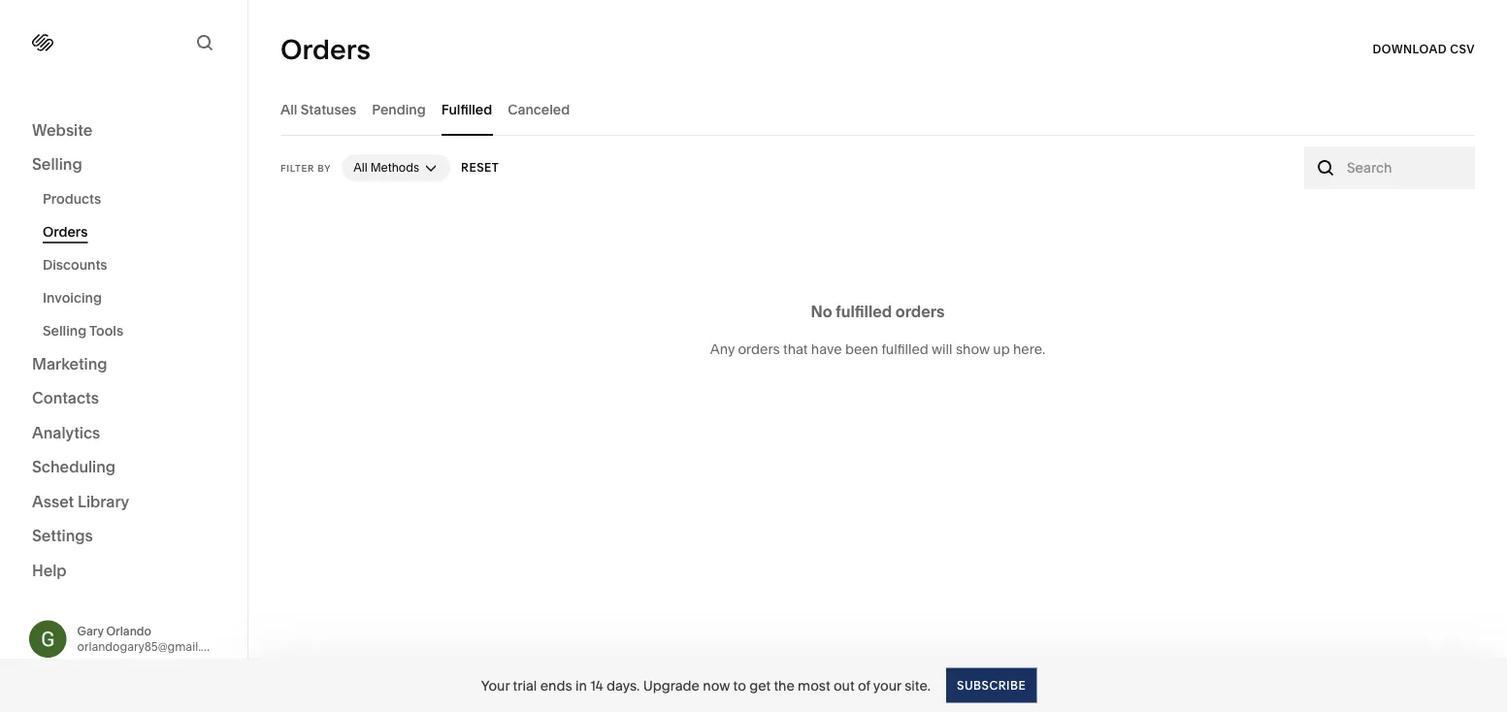 Task type: locate. For each thing, give the bounding box(es) containing it.
up
[[993, 341, 1010, 357]]

marketing
[[32, 354, 107, 373]]

will
[[932, 341, 953, 357]]

filter
[[280, 162, 315, 174]]

0 vertical spatial selling
[[32, 155, 82, 174]]

no
[[811, 302, 832, 321]]

library
[[78, 492, 129, 511]]

orders
[[896, 302, 945, 321], [738, 341, 780, 357]]

orlandogary85@gmail.com
[[77, 640, 225, 654]]

0 vertical spatial all
[[280, 101, 297, 117]]

all
[[280, 101, 297, 117], [354, 161, 368, 175]]

selling tools
[[43, 323, 123, 339]]

all statuses button
[[280, 82, 356, 136]]

your trial ends in 14 days. upgrade now to get the most out of your site.
[[481, 677, 931, 694]]

all statuses
[[280, 101, 356, 117]]

fulfilled button
[[441, 82, 492, 136]]

all left methods
[[354, 161, 368, 175]]

that
[[783, 341, 808, 357]]

days.
[[606, 677, 640, 694]]

have
[[811, 341, 842, 357]]

selling for selling tools
[[43, 323, 87, 339]]

tab list
[[280, 82, 1475, 136]]

download
[[1373, 42, 1447, 56]]

canceled button
[[508, 82, 570, 136]]

website link
[[32, 119, 215, 142]]

selling up marketing
[[43, 323, 87, 339]]

fulfilled left will at the right of the page
[[882, 341, 929, 357]]

orders down products at left top
[[43, 224, 88, 240]]

1 horizontal spatial orders
[[280, 33, 371, 66]]

upgrade
[[643, 677, 700, 694]]

0 vertical spatial orders
[[896, 302, 945, 321]]

all methods button
[[342, 154, 450, 181]]

trial
[[513, 677, 537, 694]]

selling down website
[[32, 155, 82, 174]]

1 vertical spatial fulfilled
[[882, 341, 929, 357]]

orders up statuses
[[280, 33, 371, 66]]

1 vertical spatial all
[[354, 161, 368, 175]]

1 horizontal spatial orders
[[896, 302, 945, 321]]

analytics link
[[32, 422, 215, 445]]

selling inside "link"
[[43, 323, 87, 339]]

1 vertical spatial orders
[[43, 224, 88, 240]]

0 horizontal spatial orders
[[43, 224, 88, 240]]

orders
[[280, 33, 371, 66], [43, 224, 88, 240]]

discounts link
[[43, 248, 226, 281]]

gary
[[77, 624, 104, 638]]

orders up will at the right of the page
[[896, 302, 945, 321]]

your
[[873, 677, 902, 694]]

help link
[[32, 560, 67, 581]]

no fulfilled orders
[[811, 302, 945, 321]]

0 horizontal spatial all
[[280, 101, 297, 117]]

orlando
[[106, 624, 151, 638]]

here.
[[1013, 341, 1046, 357]]

filter by
[[280, 162, 331, 174]]

contacts link
[[32, 388, 215, 411]]

to
[[733, 677, 746, 694]]

asset library
[[32, 492, 129, 511]]

invoicing link
[[43, 281, 226, 314]]

fulfilled
[[836, 302, 892, 321], [882, 341, 929, 357]]

selling link
[[32, 154, 215, 177]]

by
[[318, 162, 331, 174]]

all for all statuses
[[280, 101, 297, 117]]

fulfilled up been
[[836, 302, 892, 321]]

1 horizontal spatial all
[[354, 161, 368, 175]]

get
[[749, 677, 771, 694]]

all inside button
[[280, 101, 297, 117]]

asset
[[32, 492, 74, 511]]

0 horizontal spatial orders
[[738, 341, 780, 357]]

selling
[[32, 155, 82, 174], [43, 323, 87, 339]]

1 vertical spatial selling
[[43, 323, 87, 339]]

orders right any
[[738, 341, 780, 357]]

all inside button
[[354, 161, 368, 175]]

all left statuses
[[280, 101, 297, 117]]

discounts
[[43, 257, 107, 273]]

0 vertical spatial orders
[[280, 33, 371, 66]]

invoicing
[[43, 290, 102, 306]]



Task type: describe. For each thing, give the bounding box(es) containing it.
now
[[703, 677, 730, 694]]

gary orlando orlandogary85@gmail.com
[[77, 624, 225, 654]]

analytics
[[32, 423, 100, 442]]

of
[[858, 677, 870, 694]]

your
[[481, 677, 510, 694]]

reset
[[461, 161, 499, 175]]

orders link
[[43, 215, 226, 248]]

0 vertical spatial fulfilled
[[836, 302, 892, 321]]

products
[[43, 191, 101, 207]]

the
[[774, 677, 795, 694]]

help
[[32, 561, 67, 580]]

out
[[834, 677, 855, 694]]

all for all methods
[[354, 161, 368, 175]]

in
[[575, 677, 587, 694]]

orders inside orders link
[[43, 224, 88, 240]]

pending
[[372, 101, 426, 117]]

reset button
[[461, 150, 499, 185]]

selling tools link
[[43, 314, 226, 347]]

tab list containing all statuses
[[280, 82, 1475, 136]]

csv
[[1450, 42, 1475, 56]]

pending button
[[372, 82, 426, 136]]

1 vertical spatial orders
[[738, 341, 780, 357]]

asset library link
[[32, 491, 215, 514]]

marketing link
[[32, 353, 215, 376]]

settings
[[32, 527, 93, 545]]

scheduling
[[32, 458, 116, 477]]

Search field
[[1347, 157, 1465, 179]]

contacts
[[32, 389, 99, 408]]

most
[[798, 677, 830, 694]]

ends
[[540, 677, 572, 694]]

methods
[[370, 161, 419, 175]]

any
[[710, 341, 735, 357]]

show
[[956, 341, 990, 357]]

tools
[[89, 323, 123, 339]]

subscribe button
[[946, 668, 1037, 703]]

all methods
[[354, 161, 419, 175]]

download csv button
[[1373, 32, 1475, 67]]

been
[[845, 341, 878, 357]]

products link
[[43, 182, 226, 215]]

site.
[[905, 677, 931, 694]]

statuses
[[301, 101, 356, 117]]

settings link
[[32, 526, 215, 548]]

selling for selling
[[32, 155, 82, 174]]

download csv
[[1373, 42, 1475, 56]]

scheduling link
[[32, 457, 215, 479]]

any orders that have been fulfilled will show up here.
[[710, 341, 1046, 357]]

canceled
[[508, 101, 570, 117]]

fulfilled
[[441, 101, 492, 117]]

website
[[32, 120, 93, 139]]

14
[[590, 677, 603, 694]]

subscribe
[[957, 678, 1026, 692]]



Task type: vqa. For each thing, say whether or not it's contained in the screenshot.
data.
no



